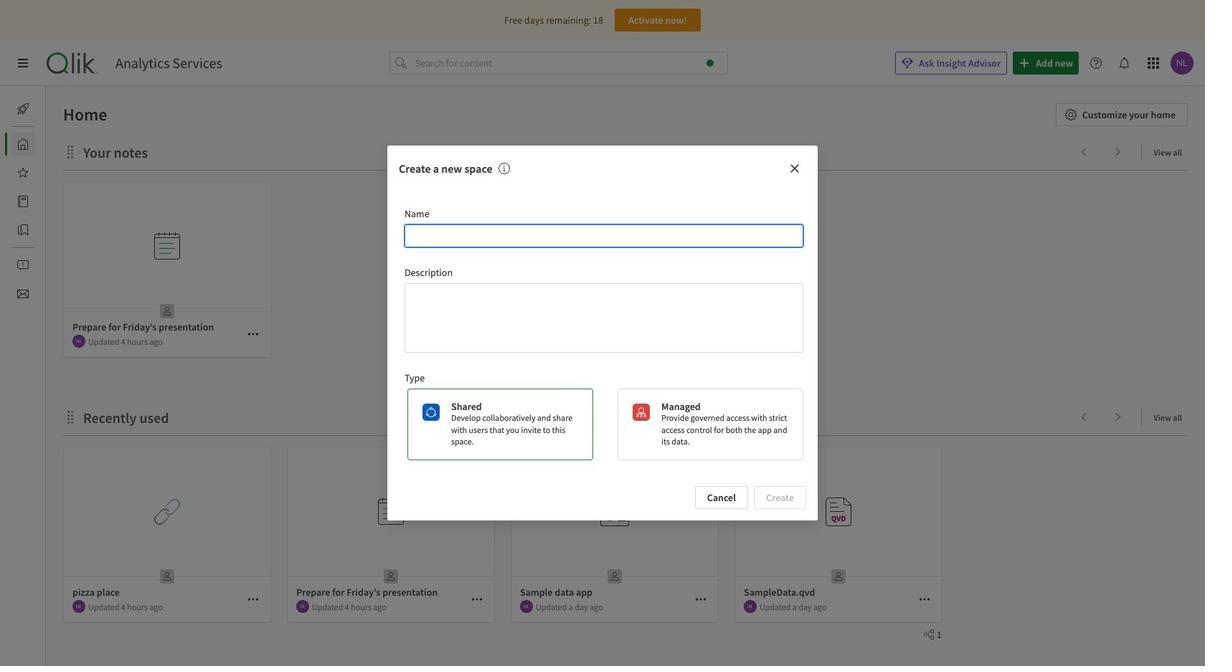 Task type: vqa. For each thing, say whether or not it's contained in the screenshot.
Open sidebar menu "icon"
yes



Task type: locate. For each thing, give the bounding box(es) containing it.
None text field
[[405, 224, 804, 247], [405, 283, 804, 353], [405, 224, 804, 247], [405, 283, 804, 353]]

1 move collection image from the top
[[63, 145, 77, 159]]

noah lott element
[[72, 335, 85, 348], [72, 601, 85, 613], [296, 601, 309, 613], [520, 601, 533, 613], [744, 601, 757, 613]]

catalog image
[[17, 196, 29, 207]]

move collection image
[[63, 145, 77, 159], [63, 410, 77, 424]]

favorites image
[[17, 167, 29, 179]]

subscriptions image
[[17, 288, 29, 300]]

option group
[[402, 389, 804, 461]]

3 noah lott image from the left
[[520, 601, 533, 613]]

alerts image
[[17, 260, 29, 271]]

collections image
[[17, 225, 29, 236]]

home image
[[17, 138, 29, 150]]

analytics services element
[[116, 55, 222, 72]]

dialog
[[387, 146, 818, 521]]

main content
[[40, 86, 1205, 667]]

navigation pane element
[[0, 92, 46, 311]]

1 vertical spatial move collection image
[[63, 410, 77, 424]]

noah lott image
[[72, 601, 85, 613], [296, 601, 309, 613], [520, 601, 533, 613], [744, 601, 757, 613]]

0 vertical spatial move collection image
[[63, 145, 77, 159]]



Task type: describe. For each thing, give the bounding box(es) containing it.
4 noah lott image from the left
[[744, 601, 757, 613]]

open sidebar menu image
[[17, 57, 29, 69]]

getting started image
[[17, 103, 29, 115]]

2 move collection image from the top
[[63, 410, 77, 424]]

home badge image
[[707, 60, 714, 67]]

2 noah lott image from the left
[[296, 601, 309, 613]]

noah lott image
[[72, 335, 85, 348]]

close image
[[789, 163, 801, 174]]

1 noah lott image from the left
[[72, 601, 85, 613]]



